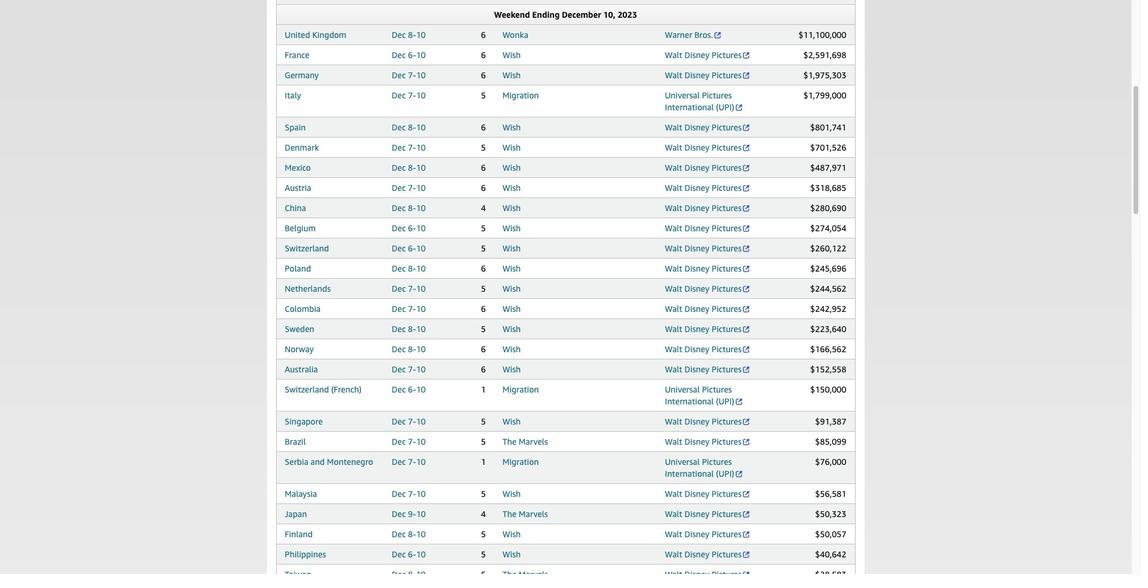 Task type: describe. For each thing, give the bounding box(es) containing it.
walt disney pictures for $274,054
[[665, 223, 742, 233]]

poland
[[285, 264, 311, 274]]

dec 8-10 link for sweden
[[392, 324, 426, 334]]

10 for switzerland
[[416, 243, 426, 254]]

wish for switzerland
[[502, 243, 521, 254]]

singapore link
[[285, 417, 323, 427]]

netherlands link
[[285, 284, 331, 294]]

wish for france
[[502, 50, 521, 60]]

6 for spain
[[481, 122, 486, 132]]

australia
[[285, 365, 318, 375]]

dec 7-10 for brazil
[[392, 437, 426, 447]]

$280,690
[[810, 203, 846, 213]]

singapore
[[285, 417, 323, 427]]

wish link for china
[[502, 203, 521, 213]]

migration link for italy
[[502, 90, 539, 100]]

pictures for $487,971
[[712, 163, 742, 173]]

wish for norway
[[502, 344, 521, 355]]

$487,971
[[810, 163, 846, 173]]

wish for mexico
[[502, 163, 521, 173]]

5 for philippines
[[481, 550, 486, 560]]

$1,799,000
[[803, 90, 846, 100]]

walt disney pictures for $56,581
[[665, 489, 742, 499]]

pictures for $274,054
[[712, 223, 742, 233]]

10 for australia
[[416, 365, 426, 375]]

finland link
[[285, 530, 313, 540]]

dec 7-10 for netherlands
[[392, 284, 426, 294]]

dec for belgium
[[392, 223, 406, 233]]

wish link for finland
[[502, 530, 521, 540]]

disney for $318,685
[[685, 183, 710, 193]]

pictures for $318,685
[[712, 183, 742, 193]]

$701,526
[[810, 143, 846, 153]]

philippines link
[[285, 550, 326, 560]]

$166,562
[[810, 344, 846, 355]]

france
[[285, 50, 309, 60]]

disney for $166,562
[[685, 344, 710, 355]]

walt for $318,685
[[665, 183, 682, 193]]

wish for belgium
[[502, 223, 521, 233]]

denmark link
[[285, 143, 319, 153]]

migration for switzerland (french)
[[502, 385, 539, 395]]

$318,685
[[810, 183, 846, 193]]

universal for $150,000
[[665, 385, 700, 395]]

dec for mexico
[[392, 163, 406, 173]]

8- for sweden
[[408, 324, 416, 334]]

malaysia link
[[285, 489, 317, 499]]

walt disney pictures link for $50,057
[[665, 530, 751, 540]]

9-
[[408, 509, 416, 520]]

walt disney pictures link for $223,640
[[665, 324, 751, 334]]

wish for sweden
[[502, 324, 521, 334]]

dec 8-10 link for finland
[[392, 530, 426, 540]]

wish link for australia
[[502, 365, 521, 375]]

dec 8-10 link for spain
[[392, 122, 426, 132]]

4 for the marvels
[[481, 509, 486, 520]]

$801,741
[[810, 122, 846, 132]]

dec 8-10 link for united kingdom
[[392, 30, 426, 40]]

universal pictures international (upi) link for $1,799,000
[[665, 90, 743, 112]]

disney for $801,741
[[685, 122, 710, 132]]

migration for serbia and montenegro
[[502, 457, 539, 467]]

$150,000
[[810, 385, 846, 395]]

6- for france
[[408, 50, 416, 60]]

dec 7-10 link for germany
[[392, 70, 426, 80]]

dec for australia
[[392, 365, 406, 375]]

united
[[285, 30, 310, 40]]

$91,387
[[815, 417, 846, 427]]

switzerland (french) link
[[285, 385, 362, 395]]

universal for $1,799,000
[[665, 90, 700, 100]]

switzerland (french)
[[285, 385, 362, 395]]

norway link
[[285, 344, 314, 355]]

poland link
[[285, 264, 311, 274]]

$11,100,000
[[799, 30, 846, 40]]

$50,057
[[815, 530, 846, 540]]

walt disney pictures for $50,057
[[665, 530, 742, 540]]

dec 7-10 for singapore
[[392, 417, 426, 427]]

china
[[285, 203, 306, 213]]

$85,099
[[815, 437, 846, 447]]

10,
[[603, 10, 615, 20]]

10 for france
[[416, 50, 426, 60]]

5 for switzerland
[[481, 243, 486, 254]]

and
[[311, 457, 325, 467]]

dec 8-10 link for poland
[[392, 264, 426, 274]]

international for $1,799,000
[[665, 102, 714, 112]]

weekend ending december 10, 2023
[[494, 10, 637, 20]]

dec for singapore
[[392, 417, 406, 427]]

10 for serbia and montenegro
[[416, 457, 426, 467]]

montenegro
[[327, 457, 373, 467]]

wish link for netherlands
[[502, 284, 521, 294]]

dec 8-10 link for mexico
[[392, 163, 426, 173]]

$242,952
[[810, 304, 846, 314]]

10 for malaysia
[[416, 489, 426, 499]]

walt disney pictures link for $56,581
[[665, 489, 751, 499]]

dec for japan
[[392, 509, 406, 520]]

philippines
[[285, 550, 326, 560]]

norway
[[285, 344, 314, 355]]

walt disney pictures link for $85,099
[[665, 437, 751, 447]]

brazil
[[285, 437, 306, 447]]

5 for finland
[[481, 530, 486, 540]]

serbia and montenegro
[[285, 457, 373, 467]]

finland
[[285, 530, 313, 540]]

austria link
[[285, 183, 311, 193]]

$40,642
[[815, 550, 846, 560]]

(upi) for $76,000
[[716, 469, 734, 479]]

ending
[[532, 10, 560, 20]]

wonka link
[[502, 30, 528, 40]]

7- for malaysia
[[408, 489, 416, 499]]

netherlands
[[285, 284, 331, 294]]

6 for france
[[481, 50, 486, 60]]

germany link
[[285, 70, 319, 80]]

pictures for $280,690
[[712, 203, 742, 213]]

december
[[562, 10, 601, 20]]

warner
[[665, 30, 692, 40]]

$223,640
[[810, 324, 846, 334]]

6 for united kingdom
[[481, 30, 486, 40]]

$245,696
[[810, 264, 846, 274]]

walt for $50,057
[[665, 530, 682, 540]]

dec for serbia and montenegro
[[392, 457, 406, 467]]

pictures for $56,581
[[712, 489, 742, 499]]

$152,558
[[810, 365, 846, 375]]

$2,591,698
[[803, 50, 846, 60]]

bros.
[[694, 30, 713, 40]]

dec for united kingdom
[[392, 30, 406, 40]]

belgium link
[[285, 223, 316, 233]]

dec 9-10
[[392, 509, 426, 520]]

united kingdom link
[[285, 30, 346, 40]]

wish link for poland
[[502, 264, 521, 274]]

dec 8-10 for finland
[[392, 530, 426, 540]]

dec 7-10 for germany
[[392, 70, 426, 80]]

italy link
[[285, 90, 301, 100]]

7- for colombia
[[408, 304, 416, 314]]

$244,562
[[810, 284, 846, 294]]

malaysia
[[285, 489, 317, 499]]

10 for japan
[[416, 509, 426, 520]]

mexico link
[[285, 163, 311, 173]]

10 for austria
[[416, 183, 426, 193]]

dec 8-10 for norway
[[392, 344, 426, 355]]

wish for germany
[[502, 70, 521, 80]]

10 for switzerland (french)
[[416, 385, 426, 395]]

kingdom
[[312, 30, 346, 40]]

walt disney pictures link for $2,591,698
[[665, 50, 751, 60]]

warner bros. link
[[665, 30, 722, 40]]

5 for denmark
[[481, 143, 486, 153]]

disney for $280,690
[[685, 203, 710, 213]]

walt for $242,952
[[665, 304, 682, 314]]

universal pictures international (upi) link for $150,000
[[665, 385, 743, 407]]

walt for $274,054
[[665, 223, 682, 233]]



Task type: vqa. For each thing, say whether or not it's contained in the screenshot.


Task type: locate. For each thing, give the bounding box(es) containing it.
4 walt disney pictures from the top
[[665, 143, 742, 153]]

wonka
[[502, 30, 528, 40]]

0 vertical spatial universal pictures international (upi)
[[665, 90, 734, 112]]

universal pictures international (upi) link
[[665, 90, 743, 112], [665, 385, 743, 407], [665, 457, 743, 479]]

wish for poland
[[502, 264, 521, 274]]

4 dec 7-10 link from the top
[[392, 183, 426, 193]]

8-
[[408, 30, 416, 40], [408, 122, 416, 132], [408, 163, 416, 173], [408, 203, 416, 213], [408, 264, 416, 274], [408, 324, 416, 334], [408, 344, 416, 355], [408, 530, 416, 540]]

(upi) for $1,799,000
[[716, 102, 734, 112]]

pictures for $244,562
[[712, 284, 742, 294]]

mexico
[[285, 163, 311, 173]]

disney for $85,099
[[685, 437, 710, 447]]

disney for $223,640
[[685, 324, 710, 334]]

6-
[[408, 50, 416, 60], [408, 223, 416, 233], [408, 243, 416, 254], [408, 385, 416, 395], [408, 550, 416, 560]]

13 wish link from the top
[[502, 324, 521, 334]]

15 disney from the top
[[685, 365, 710, 375]]

wish link for denmark
[[502, 143, 521, 153]]

8 dec 7-10 from the top
[[392, 417, 426, 427]]

dec 8-10 link for norway
[[392, 344, 426, 355]]

1 dec 6-10 link from the top
[[392, 50, 426, 60]]

pictures for $85,099
[[712, 437, 742, 447]]

2 dec 8-10 link from the top
[[392, 122, 426, 132]]

walt for $701,526
[[665, 143, 682, 153]]

4 dec 6-10 from the top
[[392, 385, 426, 395]]

dec for spain
[[392, 122, 406, 132]]

18 walt disney pictures link from the top
[[665, 489, 751, 499]]

disney
[[685, 50, 710, 60], [685, 70, 710, 80], [685, 122, 710, 132], [685, 143, 710, 153], [685, 163, 710, 173], [685, 183, 710, 193], [685, 203, 710, 213], [685, 223, 710, 233], [685, 243, 710, 254], [685, 264, 710, 274], [685, 284, 710, 294], [685, 304, 710, 314], [685, 324, 710, 334], [685, 344, 710, 355], [685, 365, 710, 375], [685, 417, 710, 427], [685, 437, 710, 447], [685, 489, 710, 499], [685, 509, 710, 520], [685, 530, 710, 540], [685, 550, 710, 560]]

colombia
[[285, 304, 321, 314]]

dec 6-10 for switzerland
[[392, 243, 426, 254]]

$260,122
[[810, 243, 846, 254]]

the
[[502, 437, 517, 447], [502, 509, 517, 520]]

4 wish from the top
[[502, 143, 521, 153]]

2 dec 6-10 link from the top
[[392, 223, 426, 233]]

5 dec 7-10 link from the top
[[392, 284, 426, 294]]

disney for $244,562
[[685, 284, 710, 294]]

pictures for $152,558
[[712, 365, 742, 375]]

2023
[[618, 10, 637, 20]]

dec 7-10 for denmark
[[392, 143, 426, 153]]

weekend
[[494, 10, 530, 20]]

1 dec from the top
[[392, 30, 406, 40]]

6 for mexico
[[481, 163, 486, 173]]

international for $76,000
[[665, 469, 714, 479]]

international
[[665, 102, 714, 112], [665, 397, 714, 407], [665, 469, 714, 479]]

migration link for switzerland (french)
[[502, 385, 539, 395]]

switzerland link
[[285, 243, 329, 254]]

0 vertical spatial (upi)
[[716, 102, 734, 112]]

5 7- from the top
[[408, 284, 416, 294]]

7 dec 8-10 link from the top
[[392, 344, 426, 355]]

13 walt from the top
[[665, 324, 682, 334]]

18 10 from the top
[[416, 385, 426, 395]]

2 vertical spatial (upi)
[[716, 469, 734, 479]]

1 6- from the top
[[408, 50, 416, 60]]

1 vertical spatial switzerland
[[285, 385, 329, 395]]

wish link for austria
[[502, 183, 521, 193]]

1 the from the top
[[502, 437, 517, 447]]

0 vertical spatial the marvels link
[[502, 437, 548, 447]]

2 migration from the top
[[502, 385, 539, 395]]

wish for australia
[[502, 365, 521, 375]]

disney for $50,057
[[685, 530, 710, 540]]

belgium
[[285, 223, 316, 233]]

2 8- from the top
[[408, 122, 416, 132]]

19 walt disney pictures from the top
[[665, 509, 742, 520]]

disney for $1,975,303
[[685, 70, 710, 80]]

walt disney pictures
[[665, 50, 742, 60], [665, 70, 742, 80], [665, 122, 742, 132], [665, 143, 742, 153], [665, 163, 742, 173], [665, 183, 742, 193], [665, 203, 742, 213], [665, 223, 742, 233], [665, 243, 742, 254], [665, 264, 742, 274], [665, 284, 742, 294], [665, 304, 742, 314], [665, 324, 742, 334], [665, 344, 742, 355], [665, 365, 742, 375], [665, 417, 742, 427], [665, 437, 742, 447], [665, 489, 742, 499], [665, 509, 742, 520], [665, 530, 742, 540], [665, 550, 742, 560]]

4 walt disney pictures link from the top
[[665, 143, 751, 153]]

2 walt disney pictures from the top
[[665, 70, 742, 80]]

the marvels link for 4
[[502, 509, 548, 520]]

8 dec 7-10 link from the top
[[392, 417, 426, 427]]

walt disney pictures for $242,952
[[665, 304, 742, 314]]

1 vertical spatial the marvels
[[502, 509, 548, 520]]

wish for philippines
[[502, 550, 521, 560]]

(upi)
[[716, 102, 734, 112], [716, 397, 734, 407], [716, 469, 734, 479]]

3 7- from the top
[[408, 143, 416, 153]]

5 10 from the top
[[416, 122, 426, 132]]

10 for netherlands
[[416, 284, 426, 294]]

11 dec from the top
[[392, 243, 406, 254]]

18 disney from the top
[[685, 489, 710, 499]]

0 vertical spatial the
[[502, 437, 517, 447]]

$274,054
[[810, 223, 846, 233]]

2 vertical spatial universal pictures international (upi)
[[665, 457, 734, 479]]

5
[[481, 90, 486, 100], [481, 143, 486, 153], [481, 223, 486, 233], [481, 243, 486, 254], [481, 284, 486, 294], [481, 324, 486, 334], [481, 417, 486, 427], [481, 437, 486, 447], [481, 489, 486, 499], [481, 530, 486, 540], [481, 550, 486, 560]]

5 for belgium
[[481, 223, 486, 233]]

1 switzerland from the top
[[285, 243, 329, 254]]

6 5 from the top
[[481, 324, 486, 334]]

1 vertical spatial migration
[[502, 385, 539, 395]]

9 5 from the top
[[481, 489, 486, 499]]

0 vertical spatial migration link
[[502, 90, 539, 100]]

6 walt from the top
[[665, 183, 682, 193]]

walt for $260,122
[[665, 243, 682, 254]]

dec 6-10 link for belgium
[[392, 223, 426, 233]]

(french)
[[331, 385, 362, 395]]

1 8- from the top
[[408, 30, 416, 40]]

22 dec from the top
[[392, 489, 406, 499]]

wish
[[502, 50, 521, 60], [502, 70, 521, 80], [502, 122, 521, 132], [502, 143, 521, 153], [502, 163, 521, 173], [502, 183, 521, 193], [502, 203, 521, 213], [502, 223, 521, 233], [502, 243, 521, 254], [502, 264, 521, 274], [502, 284, 521, 294], [502, 304, 521, 314], [502, 324, 521, 334], [502, 344, 521, 355], [502, 365, 521, 375], [502, 417, 521, 427], [502, 489, 521, 499], [502, 530, 521, 540], [502, 550, 521, 560]]

9 walt from the top
[[665, 243, 682, 254]]

dec 8-10
[[392, 30, 426, 40], [392, 122, 426, 132], [392, 163, 426, 173], [392, 203, 426, 213], [392, 264, 426, 274], [392, 324, 426, 334], [392, 344, 426, 355], [392, 530, 426, 540]]

1 vertical spatial the marvels link
[[502, 509, 548, 520]]

3 walt disney pictures link from the top
[[665, 122, 751, 132]]

18 dec from the top
[[392, 385, 406, 395]]

19 disney from the top
[[685, 509, 710, 520]]

15 wish link from the top
[[502, 365, 521, 375]]

7- for netherlands
[[408, 284, 416, 294]]

switzerland for switzerland (french)
[[285, 385, 329, 395]]

austria
[[285, 183, 311, 193]]

pictures for $1,975,303
[[712, 70, 742, 80]]

united kingdom
[[285, 30, 346, 40]]

0 vertical spatial 1
[[481, 385, 486, 395]]

4 dec 6-10 link from the top
[[392, 385, 426, 395]]

6 7- from the top
[[408, 304, 416, 314]]

disney for $2,591,698
[[685, 50, 710, 60]]

1
[[481, 385, 486, 395], [481, 457, 486, 467]]

8 disney from the top
[[685, 223, 710, 233]]

8- for china
[[408, 203, 416, 213]]

walt disney pictures link for $242,952
[[665, 304, 751, 314]]

12 dec from the top
[[392, 264, 406, 274]]

1 vertical spatial the
[[502, 509, 517, 520]]

1 vertical spatial universal
[[665, 385, 700, 395]]

serbia and montenegro link
[[285, 457, 373, 467]]

wish link for belgium
[[502, 223, 521, 233]]

8- for norway
[[408, 344, 416, 355]]

8 7- from the top
[[408, 417, 416, 427]]

dec 6-10 for philippines
[[392, 550, 426, 560]]

1 vertical spatial international
[[665, 397, 714, 407]]

germany
[[285, 70, 319, 80]]

4 disney from the top
[[685, 143, 710, 153]]

spain link
[[285, 122, 306, 132]]

0 vertical spatial switzerland
[[285, 243, 329, 254]]

6 dec 8-10 link from the top
[[392, 324, 426, 334]]

8- for united kingdom
[[408, 30, 416, 40]]

5 for brazil
[[481, 437, 486, 447]]

7- for austria
[[408, 183, 416, 193]]

0 vertical spatial the marvels
[[502, 437, 548, 447]]

walt disney pictures for $1,975,303
[[665, 70, 742, 80]]

serbia
[[285, 457, 308, 467]]

universal pictures international (upi)
[[665, 90, 734, 112], [665, 385, 734, 407], [665, 457, 734, 479]]

wish for malaysia
[[502, 489, 521, 499]]

dec 7-10 for serbia and montenegro
[[392, 457, 426, 467]]

5 for malaysia
[[481, 489, 486, 499]]

3 walt disney pictures from the top
[[665, 122, 742, 132]]

wish link for malaysia
[[502, 489, 521, 499]]

14 dec from the top
[[392, 304, 406, 314]]

wish for netherlands
[[502, 284, 521, 294]]

5 5 from the top
[[481, 284, 486, 294]]

10 for china
[[416, 203, 426, 213]]

8 wish from the top
[[502, 223, 521, 233]]

5 wish from the top
[[502, 163, 521, 173]]

6 wish from the top
[[502, 183, 521, 193]]

wish link
[[502, 50, 521, 60], [502, 70, 521, 80], [502, 122, 521, 132], [502, 143, 521, 153], [502, 163, 521, 173], [502, 183, 521, 193], [502, 203, 521, 213], [502, 223, 521, 233], [502, 243, 521, 254], [502, 264, 521, 274], [502, 284, 521, 294], [502, 304, 521, 314], [502, 324, 521, 334], [502, 344, 521, 355], [502, 365, 521, 375], [502, 417, 521, 427], [502, 489, 521, 499], [502, 530, 521, 540], [502, 550, 521, 560]]

dec 6-10 link for france
[[392, 50, 426, 60]]

dec for switzerland
[[392, 243, 406, 254]]

5 for italy
[[481, 90, 486, 100]]

$1,975,303
[[803, 70, 846, 80]]

2 dec 6-10 from the top
[[392, 223, 426, 233]]

dec 7-10 for colombia
[[392, 304, 426, 314]]

1 universal from the top
[[665, 90, 700, 100]]

italy
[[285, 90, 301, 100]]

sweden link
[[285, 324, 314, 334]]

migration
[[502, 90, 539, 100], [502, 385, 539, 395], [502, 457, 539, 467]]

2 vertical spatial universal pictures international (upi) link
[[665, 457, 743, 479]]

6- for philippines
[[408, 550, 416, 560]]

1 for dec 7-10
[[481, 457, 486, 467]]

1 vertical spatial 4
[[481, 509, 486, 520]]

walt disney pictures link for $801,741
[[665, 122, 751, 132]]

10 for denmark
[[416, 143, 426, 153]]

dec
[[392, 30, 406, 40], [392, 50, 406, 60], [392, 70, 406, 80], [392, 90, 406, 100], [392, 122, 406, 132], [392, 143, 406, 153], [392, 163, 406, 173], [392, 183, 406, 193], [392, 203, 406, 213], [392, 223, 406, 233], [392, 243, 406, 254], [392, 264, 406, 274], [392, 284, 406, 294], [392, 304, 406, 314], [392, 324, 406, 334], [392, 344, 406, 355], [392, 365, 406, 375], [392, 385, 406, 395], [392, 417, 406, 427], [392, 437, 406, 447], [392, 457, 406, 467], [392, 489, 406, 499], [392, 509, 406, 520], [392, 530, 406, 540], [392, 550, 406, 560]]

$56,581
[[815, 489, 846, 499]]

6 wish link from the top
[[502, 183, 521, 193]]

wish link for switzerland
[[502, 243, 521, 254]]

10 for mexico
[[416, 163, 426, 173]]

the marvels
[[502, 437, 548, 447], [502, 509, 548, 520]]

2 dec 7-10 link from the top
[[392, 90, 426, 100]]

6- for switzerland (french)
[[408, 385, 416, 395]]

2 vertical spatial migration
[[502, 457, 539, 467]]

$50,323
[[815, 509, 846, 520]]

12 wish link from the top
[[502, 304, 521, 314]]

wish for denmark
[[502, 143, 521, 153]]

dec 9-10 link
[[392, 509, 426, 520]]

0 vertical spatial international
[[665, 102, 714, 112]]

0 vertical spatial migration
[[502, 90, 539, 100]]

walt
[[665, 50, 682, 60], [665, 70, 682, 80], [665, 122, 682, 132], [665, 143, 682, 153], [665, 163, 682, 173], [665, 183, 682, 193], [665, 203, 682, 213], [665, 223, 682, 233], [665, 243, 682, 254], [665, 264, 682, 274], [665, 284, 682, 294], [665, 304, 682, 314], [665, 324, 682, 334], [665, 344, 682, 355], [665, 365, 682, 375], [665, 417, 682, 427], [665, 437, 682, 447], [665, 489, 682, 499], [665, 509, 682, 520], [665, 530, 682, 540], [665, 550, 682, 560]]

dec for norway
[[392, 344, 406, 355]]

6 for poland
[[481, 264, 486, 274]]

china link
[[285, 203, 306, 213]]

wish link for philippines
[[502, 550, 521, 560]]

universal pictures international (upi) for $1,799,000
[[665, 90, 734, 112]]

11 10 from the top
[[416, 243, 426, 254]]

9 wish from the top
[[502, 243, 521, 254]]

1 vertical spatial marvels
[[519, 509, 548, 520]]

3 6- from the top
[[408, 243, 416, 254]]

10 for brazil
[[416, 437, 426, 447]]

dec for austria
[[392, 183, 406, 193]]

1 dec 8-10 link from the top
[[392, 30, 426, 40]]

10 dec 7-10 link from the top
[[392, 457, 426, 467]]

7-
[[408, 70, 416, 80], [408, 90, 416, 100], [408, 143, 416, 153], [408, 183, 416, 193], [408, 284, 416, 294], [408, 304, 416, 314], [408, 365, 416, 375], [408, 417, 416, 427], [408, 437, 416, 447], [408, 457, 416, 467], [408, 489, 416, 499]]

0 vertical spatial marvels
[[519, 437, 548, 447]]

migration link
[[502, 90, 539, 100], [502, 385, 539, 395], [502, 457, 539, 467]]

10 dec 7-10 from the top
[[392, 457, 426, 467]]

11 wish from the top
[[502, 284, 521, 294]]

1 vertical spatial migration link
[[502, 385, 539, 395]]

9 walt disney pictures from the top
[[665, 243, 742, 254]]

3 10 from the top
[[416, 70, 426, 80]]

1 vertical spatial universal pictures international (upi) link
[[665, 385, 743, 407]]

2 vertical spatial international
[[665, 469, 714, 479]]

dec for italy
[[392, 90, 406, 100]]

dec 8-10 for poland
[[392, 264, 426, 274]]

13 walt disney pictures link from the top
[[665, 324, 751, 334]]

17 10 from the top
[[416, 365, 426, 375]]

8 dec from the top
[[392, 183, 406, 193]]

0 vertical spatial universal
[[665, 90, 700, 100]]

1 for dec 6-10
[[481, 385, 486, 395]]

wish link for mexico
[[502, 163, 521, 173]]

3 dec 6-10 link from the top
[[392, 243, 426, 254]]

2 vertical spatial migration link
[[502, 457, 539, 467]]

2 marvels from the top
[[519, 509, 548, 520]]

1 7- from the top
[[408, 70, 416, 80]]

$76,000
[[815, 457, 846, 467]]

disney for $40,642
[[685, 550, 710, 560]]

4 dec 8-10 link from the top
[[392, 203, 426, 213]]

dec for poland
[[392, 264, 406, 274]]

wish for finland
[[502, 530, 521, 540]]

dec for germany
[[392, 70, 406, 80]]

spain
[[285, 122, 306, 132]]

7 dec 7-10 from the top
[[392, 365, 426, 375]]

dec for france
[[392, 50, 406, 60]]

dec 7-10 link for brazil
[[392, 437, 426, 447]]

10 7- from the top
[[408, 457, 416, 467]]

3 universal from the top
[[665, 457, 700, 467]]

2 vertical spatial universal
[[665, 457, 700, 467]]

sweden
[[285, 324, 314, 334]]

10 for norway
[[416, 344, 426, 355]]

0 vertical spatial 4
[[481, 203, 486, 213]]

brazil link
[[285, 437, 306, 447]]

18 wish from the top
[[502, 530, 521, 540]]

japan
[[285, 509, 307, 520]]

dec 6-10
[[392, 50, 426, 60], [392, 223, 426, 233], [392, 243, 426, 254], [392, 385, 426, 395], [392, 550, 426, 560]]

6
[[481, 30, 486, 40], [481, 50, 486, 60], [481, 70, 486, 80], [481, 122, 486, 132], [481, 163, 486, 173], [481, 183, 486, 193], [481, 264, 486, 274], [481, 304, 486, 314], [481, 344, 486, 355], [481, 365, 486, 375]]

dec 6-10 link
[[392, 50, 426, 60], [392, 223, 426, 233], [392, 243, 426, 254], [392, 385, 426, 395], [392, 550, 426, 560]]

france link
[[285, 50, 309, 60]]

1 vertical spatial 1
[[481, 457, 486, 467]]

walt disney pictures link for $245,696
[[665, 264, 751, 274]]

colombia link
[[285, 304, 321, 314]]

2 universal from the top
[[665, 385, 700, 395]]

21 10 from the top
[[416, 457, 426, 467]]

17 walt from the top
[[665, 437, 682, 447]]

9 dec 7-10 link from the top
[[392, 437, 426, 447]]

1 vertical spatial universal pictures international (upi)
[[665, 385, 734, 407]]

australia link
[[285, 365, 318, 375]]

walt for $487,971
[[665, 163, 682, 173]]

1 vertical spatial (upi)
[[716, 397, 734, 407]]

7 wish from the top
[[502, 203, 521, 213]]

1 10 from the top
[[416, 30, 426, 40]]

14 wish from the top
[[502, 344, 521, 355]]

warner bros.
[[665, 30, 713, 40]]

1 dec 6-10 from the top
[[392, 50, 426, 60]]

10 walt from the top
[[665, 264, 682, 274]]

switzerland down australia
[[285, 385, 329, 395]]

2 universal pictures international (upi) from the top
[[665, 385, 734, 407]]

pictures for $91,387
[[712, 417, 742, 427]]

walt for $280,690
[[665, 203, 682, 213]]

14 walt disney pictures link from the top
[[665, 344, 751, 355]]

10 for spain
[[416, 122, 426, 132]]

switzerland
[[285, 243, 329, 254], [285, 385, 329, 395]]

universal
[[665, 90, 700, 100], [665, 385, 700, 395], [665, 457, 700, 467]]

11 7- from the top
[[408, 489, 416, 499]]

walt disney pictures for $50,323
[[665, 509, 742, 520]]

11 dec 7-10 link from the top
[[392, 489, 426, 499]]

15 10 from the top
[[416, 324, 426, 334]]

the for 4
[[502, 509, 517, 520]]

walt disney pictures link
[[665, 50, 751, 60], [665, 70, 751, 80], [665, 122, 751, 132], [665, 143, 751, 153], [665, 163, 751, 173], [665, 183, 751, 193], [665, 203, 751, 213], [665, 223, 751, 233], [665, 243, 751, 254], [665, 264, 751, 274], [665, 284, 751, 294], [665, 304, 751, 314], [665, 324, 751, 334], [665, 344, 751, 355], [665, 365, 751, 375], [665, 417, 751, 427], [665, 437, 751, 447], [665, 489, 751, 499], [665, 509, 751, 520], [665, 530, 751, 540], [665, 550, 751, 560]]

japan link
[[285, 509, 307, 520]]

5 for sweden
[[481, 324, 486, 334]]

3 dec 8-10 from the top
[[392, 163, 426, 173]]

disney for $701,526
[[685, 143, 710, 153]]

25 10 from the top
[[416, 550, 426, 560]]

2 disney from the top
[[685, 70, 710, 80]]

walt for $244,562
[[665, 284, 682, 294]]

4
[[481, 203, 486, 213], [481, 509, 486, 520]]

24 10 from the top
[[416, 530, 426, 540]]

0 vertical spatial universal pictures international (upi) link
[[665, 90, 743, 112]]

13 wish from the top
[[502, 324, 521, 334]]

denmark
[[285, 143, 319, 153]]

10 6 from the top
[[481, 365, 486, 375]]

switzerland down belgium
[[285, 243, 329, 254]]

5 6 from the top
[[481, 163, 486, 173]]

2 dec 7-10 from the top
[[392, 90, 426, 100]]



